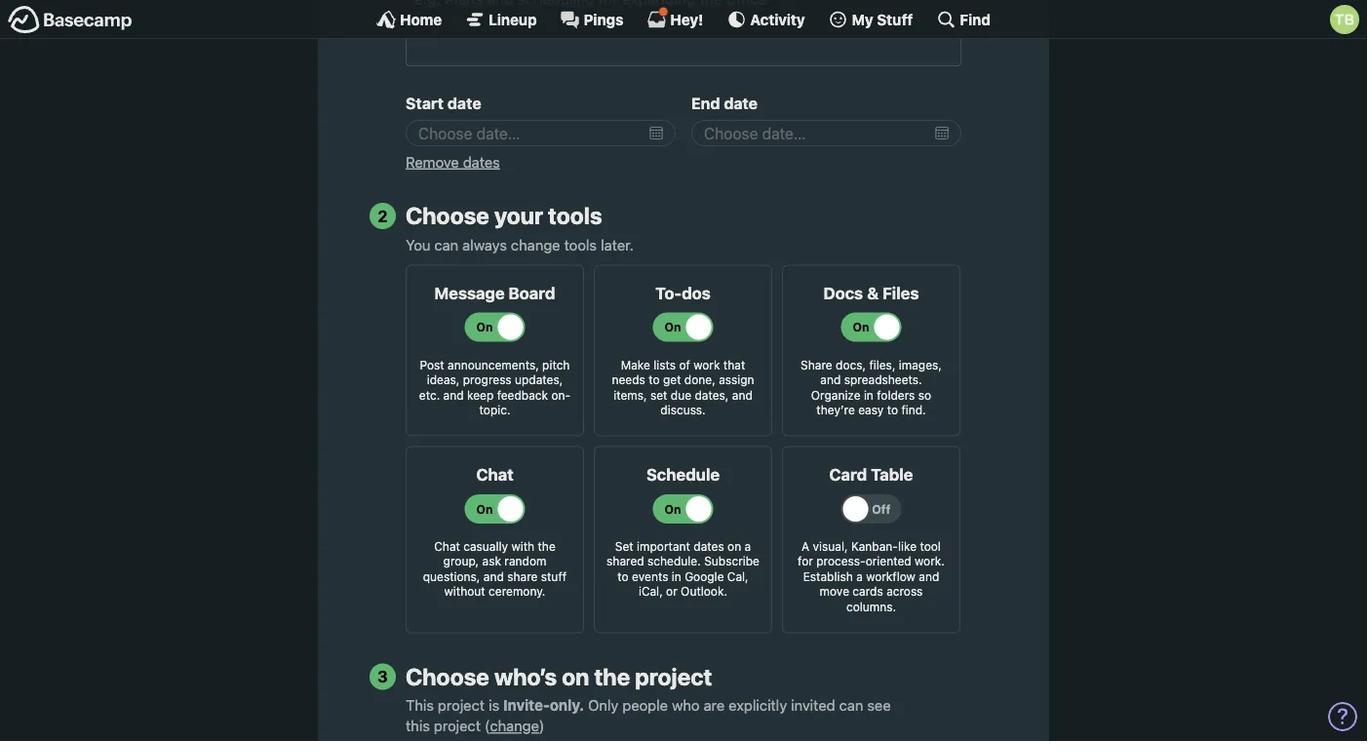 Task type: describe. For each thing, give the bounding box(es) containing it.
in inside share docs, files, images, and spreadsheets. organize in folders so they're easy to find.
[[864, 389, 874, 402]]

can inside only people who are explicitly invited can see this project (
[[840, 698, 864, 715]]

so
[[919, 389, 932, 402]]

switch accounts image
[[8, 5, 133, 35]]

find button
[[937, 10, 991, 29]]

invited
[[791, 698, 836, 715]]

Add a description (optional) text field
[[406, 0, 962, 67]]

events
[[632, 570, 669, 584]]

chat for chat casually with the group, ask random questions, and share stuff without ceremony.
[[434, 540, 460, 554]]

&
[[867, 284, 879, 303]]

find.
[[902, 404, 926, 418]]

post announcements, pitch ideas, progress updates, etc. and keep feedback on- topic.
[[419, 358, 571, 418]]

and inside share docs, files, images, and spreadsheets. organize in folders so they're easy to find.
[[821, 373, 841, 387]]

remove dates link
[[406, 154, 500, 171]]

and inside post announcements, pitch ideas, progress updates, etc. and keep feedback on- topic.
[[444, 389, 464, 402]]

is
[[489, 698, 500, 715]]

group,
[[443, 555, 479, 569]]

date for end date
[[724, 95, 758, 113]]

schedule
[[647, 465, 720, 484]]

a inside a visual, kanban-like tool for process-oriented work. establish a workflow and move cards across columns.
[[857, 570, 863, 584]]

ceremony.
[[489, 586, 546, 599]]

start date
[[406, 95, 482, 113]]

folders
[[877, 389, 915, 402]]

tim burton image
[[1331, 5, 1360, 34]]

this
[[406, 718, 430, 735]]

share
[[507, 570, 538, 584]]

1 vertical spatial tools
[[564, 236, 597, 254]]

my stuff button
[[829, 10, 913, 29]]

ask
[[482, 555, 501, 569]]

1 vertical spatial project
[[438, 698, 485, 715]]

due
[[671, 389, 692, 402]]

stuff
[[541, 570, 567, 584]]

updates,
[[515, 373, 563, 387]]

who
[[672, 698, 700, 715]]

outlook.
[[681, 586, 728, 599]]

activity
[[751, 11, 805, 28]]

(
[[485, 718, 490, 735]]

for
[[798, 555, 813, 569]]

process-
[[817, 555, 866, 569]]

pings
[[584, 11, 624, 28]]

make lists of work that needs to get done, assign items, set due dates, and discuss.
[[612, 358, 755, 418]]

home
[[400, 11, 442, 28]]

to inside set important dates on a shared schedule. subscribe to events in google cal, ical, or outlook.
[[618, 570, 629, 584]]

and inside make lists of work that needs to get done, assign items, set due dates, and discuss.
[[732, 389, 753, 402]]

start
[[406, 95, 444, 113]]

home link
[[377, 10, 442, 29]]

a visual, kanban-like tool for process-oriented work. establish a workflow and move cards across columns.
[[798, 540, 945, 614]]

docs & files
[[824, 284, 919, 303]]

main element
[[0, 0, 1368, 39]]

change )
[[490, 718, 545, 735]]

or
[[666, 586, 678, 599]]

the for on
[[595, 663, 630, 691]]

feedback
[[497, 389, 548, 402]]

explicitly
[[729, 698, 787, 715]]

date for start date
[[448, 95, 482, 113]]

important
[[637, 540, 691, 554]]

kanban-
[[852, 540, 898, 554]]

assign
[[719, 373, 755, 387]]

find
[[960, 11, 991, 28]]

organize
[[811, 389, 861, 402]]

chat casually with the group, ask random questions, and share stuff without ceremony.
[[423, 540, 567, 599]]

0 horizontal spatial can
[[435, 236, 459, 254]]

needs
[[612, 373, 646, 387]]

choose date… field for start date
[[406, 121, 676, 147]]

only
[[588, 698, 619, 715]]

keep
[[467, 389, 494, 402]]

without
[[444, 586, 486, 599]]

of
[[679, 358, 691, 372]]

cards
[[853, 586, 884, 599]]

0 vertical spatial tools
[[548, 202, 602, 230]]

project inside only people who are explicitly invited can see this project (
[[434, 718, 481, 735]]

0 vertical spatial change
[[511, 236, 561, 254]]

tool
[[920, 540, 941, 554]]

my stuff
[[852, 11, 913, 28]]

remove dates
[[406, 154, 500, 171]]

your
[[495, 202, 543, 230]]

stuff
[[877, 11, 913, 28]]

with
[[512, 540, 535, 554]]

cal,
[[728, 570, 749, 584]]

1 vertical spatial change
[[490, 718, 539, 735]]

lineup link
[[466, 10, 537, 29]]

to-dos
[[656, 284, 711, 303]]

progress
[[463, 373, 512, 387]]

dos
[[682, 284, 711, 303]]

activity link
[[727, 10, 805, 29]]

post
[[420, 358, 445, 372]]

hey!
[[671, 11, 704, 28]]

files,
[[870, 358, 896, 372]]

subscribe
[[704, 555, 760, 569]]

topic.
[[480, 404, 511, 418]]

that
[[724, 358, 746, 372]]

done,
[[685, 373, 716, 387]]



Task type: vqa. For each thing, say whether or not it's contained in the screenshot.
Message
yes



Task type: locate. For each thing, give the bounding box(es) containing it.
message
[[435, 284, 505, 303]]

2 choose date… field from the left
[[692, 121, 962, 147]]

2 horizontal spatial to
[[887, 404, 899, 418]]

casually
[[464, 540, 508, 554]]

in down schedule.
[[672, 570, 682, 584]]

in up "easy"
[[864, 389, 874, 402]]

change link
[[490, 718, 539, 735]]

date right start
[[448, 95, 482, 113]]

2 choose from the top
[[406, 663, 490, 691]]

pings button
[[561, 10, 624, 29]]

1 horizontal spatial in
[[864, 389, 874, 402]]

1 horizontal spatial to
[[649, 373, 660, 387]]

can left see
[[840, 698, 864, 715]]

choose for choose your tools
[[406, 202, 490, 230]]

and down ask
[[484, 570, 504, 584]]

google
[[685, 570, 724, 584]]

chat
[[476, 465, 514, 484], [434, 540, 460, 554]]

2 date from the left
[[724, 95, 758, 113]]

can right you
[[435, 236, 459, 254]]

and inside a visual, kanban-like tool for process-oriented work. establish a workflow and move cards across columns.
[[919, 570, 940, 584]]

change
[[511, 236, 561, 254], [490, 718, 539, 735]]

0 horizontal spatial dates
[[463, 154, 500, 171]]

1 choose from the top
[[406, 202, 490, 230]]

tools left later.
[[564, 236, 597, 254]]

to
[[649, 373, 660, 387], [887, 404, 899, 418], [618, 570, 629, 584]]

and down work.
[[919, 570, 940, 584]]

1 horizontal spatial a
[[857, 570, 863, 584]]

the inside chat casually with the group, ask random questions, and share stuff without ceremony.
[[538, 540, 556, 554]]

0 horizontal spatial in
[[672, 570, 682, 584]]

0 vertical spatial project
[[635, 663, 713, 691]]

change down invite- at the bottom of the page
[[490, 718, 539, 735]]

tools up later.
[[548, 202, 602, 230]]

move
[[820, 586, 850, 599]]

0 vertical spatial to
[[649, 373, 660, 387]]

you can always change tools later.
[[406, 236, 634, 254]]

0 horizontal spatial choose date… field
[[406, 121, 676, 147]]

easy
[[859, 404, 884, 418]]

set
[[615, 540, 634, 554]]

1 vertical spatial chat
[[434, 540, 460, 554]]

and inside chat casually with the group, ask random questions, and share stuff without ceremony.
[[484, 570, 504, 584]]

end
[[692, 95, 720, 113]]

set
[[651, 389, 668, 402]]

1 vertical spatial to
[[887, 404, 899, 418]]

to inside share docs, files, images, and spreadsheets. organize in folders so they're easy to find.
[[887, 404, 899, 418]]

0 vertical spatial on
[[728, 540, 742, 554]]

lists
[[654, 358, 676, 372]]

across
[[887, 586, 923, 599]]

choose up the this
[[406, 663, 490, 691]]

lineup
[[489, 11, 537, 28]]

items,
[[614, 389, 647, 402]]

dates right remove
[[463, 154, 500, 171]]

card
[[830, 465, 867, 484]]

1 horizontal spatial can
[[840, 698, 864, 715]]

ical,
[[639, 586, 663, 599]]

to down shared
[[618, 570, 629, 584]]

establish
[[804, 570, 853, 584]]

choose date… field for end date
[[692, 121, 962, 147]]

0 horizontal spatial the
[[538, 540, 556, 554]]

on up the only.
[[562, 663, 590, 691]]

0 vertical spatial the
[[538, 540, 556, 554]]

1 horizontal spatial on
[[728, 540, 742, 554]]

chat inside chat casually with the group, ask random questions, and share stuff without ceremony.
[[434, 540, 460, 554]]

make
[[621, 358, 651, 372]]

to inside make lists of work that needs to get done, assign items, set due dates, and discuss.
[[649, 373, 660, 387]]

visual,
[[813, 540, 848, 554]]

0 horizontal spatial a
[[745, 540, 751, 554]]

project left the (
[[434, 718, 481, 735]]

oriented
[[866, 555, 912, 569]]

like
[[898, 540, 917, 554]]

spreadsheets.
[[845, 373, 923, 387]]

are
[[704, 698, 725, 715]]

chat for chat
[[476, 465, 514, 484]]

choose your tools
[[406, 202, 602, 230]]

set important dates on a shared schedule. subscribe to events in google cal, ical, or outlook.
[[607, 540, 760, 599]]

chat up group,
[[434, 540, 460, 554]]

end date
[[692, 95, 758, 113]]

2
[[378, 207, 388, 226]]

1 vertical spatial can
[[840, 698, 864, 715]]

choose who's on the project
[[406, 663, 713, 691]]

choose up you
[[406, 202, 490, 230]]

docs
[[824, 284, 864, 303]]

etc.
[[419, 389, 440, 402]]

get
[[663, 373, 681, 387]]

2 vertical spatial to
[[618, 570, 629, 584]]

project
[[635, 663, 713, 691], [438, 698, 485, 715], [434, 718, 481, 735]]

my
[[852, 11, 874, 28]]

1 horizontal spatial dates
[[694, 540, 725, 554]]

a up cards
[[857, 570, 863, 584]]

a inside set important dates on a shared schedule. subscribe to events in google cal, ical, or outlook.
[[745, 540, 751, 554]]

0 vertical spatial in
[[864, 389, 874, 402]]

0 vertical spatial can
[[435, 236, 459, 254]]

a
[[802, 540, 810, 554]]

to down folders
[[887, 404, 899, 418]]

on up "subscribe"
[[728, 540, 742, 554]]

the
[[538, 540, 556, 554], [595, 663, 630, 691]]

project left is
[[438, 698, 485, 715]]

1 vertical spatial on
[[562, 663, 590, 691]]

choose
[[406, 202, 490, 230], [406, 663, 490, 691]]

0 horizontal spatial date
[[448, 95, 482, 113]]

0 vertical spatial chat
[[476, 465, 514, 484]]

work
[[694, 358, 720, 372]]

docs,
[[836, 358, 866, 372]]

0 vertical spatial dates
[[463, 154, 500, 171]]

Choose date… field
[[406, 121, 676, 147], [692, 121, 962, 147]]

date right end on the right top of page
[[724, 95, 758, 113]]

files
[[883, 284, 919, 303]]

ideas,
[[427, 373, 460, 387]]

this
[[406, 698, 434, 715]]

announcements,
[[448, 358, 539, 372]]

chat down topic.
[[476, 465, 514, 484]]

)
[[539, 718, 545, 735]]

on inside set important dates on a shared schedule. subscribe to events in google cal, ical, or outlook.
[[728, 540, 742, 554]]

1 vertical spatial in
[[672, 570, 682, 584]]

change down your
[[511, 236, 561, 254]]

images,
[[899, 358, 942, 372]]

1 vertical spatial dates
[[694, 540, 725, 554]]

0 horizontal spatial chat
[[434, 540, 460, 554]]

1 horizontal spatial date
[[724, 95, 758, 113]]

share
[[801, 358, 833, 372]]

on
[[728, 540, 742, 554], [562, 663, 590, 691]]

a up "subscribe"
[[745, 540, 751, 554]]

project up "who"
[[635, 663, 713, 691]]

and up organize
[[821, 373, 841, 387]]

shared
[[607, 555, 645, 569]]

remove
[[406, 154, 459, 171]]

the right with
[[538, 540, 556, 554]]

dates inside set important dates on a shared schedule. subscribe to events in google cal, ical, or outlook.
[[694, 540, 725, 554]]

1 vertical spatial the
[[595, 663, 630, 691]]

later.
[[601, 236, 634, 254]]

and down assign
[[732, 389, 753, 402]]

to up set
[[649, 373, 660, 387]]

in inside set important dates on a shared schedule. subscribe to events in google cal, ical, or outlook.
[[672, 570, 682, 584]]

and down 'ideas,'
[[444, 389, 464, 402]]

the up only
[[595, 663, 630, 691]]

3
[[378, 668, 388, 687]]

dates,
[[695, 389, 729, 402]]

1 horizontal spatial chat
[[476, 465, 514, 484]]

see
[[868, 698, 891, 715]]

1 horizontal spatial the
[[595, 663, 630, 691]]

they're
[[817, 404, 855, 418]]

date
[[448, 95, 482, 113], [724, 95, 758, 113]]

card table
[[830, 465, 914, 484]]

invite-
[[504, 698, 550, 715]]

discuss.
[[661, 404, 706, 418]]

people
[[623, 698, 668, 715]]

choose for choose who's on the project
[[406, 663, 490, 691]]

schedule.
[[648, 555, 701, 569]]

1 choose date… field from the left
[[406, 121, 676, 147]]

1 vertical spatial a
[[857, 570, 863, 584]]

1 date from the left
[[448, 95, 482, 113]]

tools
[[548, 202, 602, 230], [564, 236, 597, 254]]

0 vertical spatial choose
[[406, 202, 490, 230]]

2 vertical spatial project
[[434, 718, 481, 735]]

dates
[[463, 154, 500, 171], [694, 540, 725, 554]]

work.
[[915, 555, 945, 569]]

pitch
[[543, 358, 570, 372]]

the for with
[[538, 540, 556, 554]]

workflow
[[866, 570, 916, 584]]

1 vertical spatial choose
[[406, 663, 490, 691]]

0 horizontal spatial on
[[562, 663, 590, 691]]

0 horizontal spatial to
[[618, 570, 629, 584]]

dates up "subscribe"
[[694, 540, 725, 554]]

only people who are explicitly invited can see this project (
[[406, 698, 891, 735]]

table
[[871, 465, 914, 484]]

0 vertical spatial a
[[745, 540, 751, 554]]

to-
[[656, 284, 682, 303]]

in
[[864, 389, 874, 402], [672, 570, 682, 584]]

1 horizontal spatial choose date… field
[[692, 121, 962, 147]]



